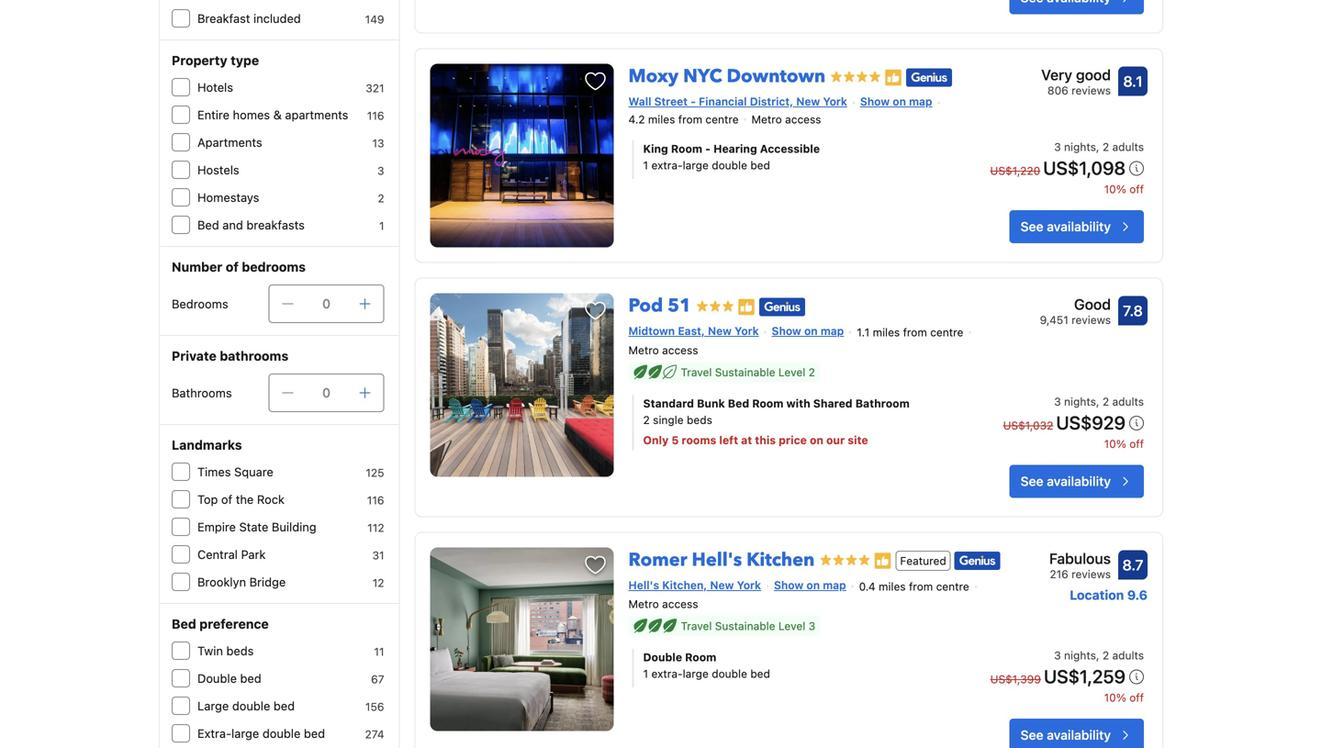 Task type: describe. For each thing, give the bounding box(es) containing it.
very good 806 reviews
[[1042, 66, 1112, 97]]

2 see from the top
[[1021, 474, 1044, 489]]

the
[[236, 493, 254, 507]]

show for romer hell's kitchen
[[774, 579, 804, 592]]

off for kitchen
[[1130, 692, 1145, 705]]

york for hell's
[[737, 579, 762, 592]]

landmarks
[[172, 438, 242, 453]]

good
[[1075, 296, 1112, 313]]

included
[[254, 11, 301, 25]]

hell's kitchen, new york
[[629, 579, 762, 592]]

3 for pod 51
[[1055, 395, 1062, 408]]

bed for bed and breakfasts
[[198, 218, 219, 232]]

2 see availability from the top
[[1021, 474, 1112, 489]]

site
[[848, 434, 869, 447]]

left
[[720, 434, 739, 447]]

bed inside standard bunk bed room with shared bathroom 2 single beds only 5 rooms left at this price on our site
[[728, 397, 750, 410]]

2 inside standard bunk bed room with shared bathroom 2 single beds only 5 rooms left at this price on our site
[[644, 414, 650, 427]]

1 inside king room - hearing accessible 1 extra-large double bed
[[644, 159, 649, 172]]

romer hell's kitchen
[[629, 548, 815, 573]]

149
[[365, 13, 385, 26]]

0 vertical spatial from
[[679, 113, 703, 126]]

metro for romer hell's kitchen
[[629, 598, 659, 611]]

67
[[371, 673, 385, 686]]

bed inside 'double room 1 extra-large double bed'
[[751, 668, 771, 681]]

featured
[[901, 555, 947, 568]]

apartments
[[285, 108, 349, 122]]

bathroom
[[856, 397, 910, 410]]

bed left the 274
[[304, 727, 325, 741]]

king room - hearing accessible 1 extra-large double bed
[[644, 142, 820, 172]]

3 for romer hell's kitchen
[[1055, 650, 1062, 662]]

moxy nyc downtown image
[[430, 64, 614, 248]]

location
[[1070, 588, 1125, 603]]

bunk
[[697, 397, 725, 410]]

only
[[644, 434, 669, 447]]

breakfast included
[[198, 11, 301, 25]]

extra- inside 'double room 1 extra-large double bed'
[[652, 668, 683, 681]]

4.2
[[629, 113, 645, 126]]

nights for downtown
[[1065, 141, 1097, 153]]

metro access
[[752, 113, 822, 126]]

9,451
[[1041, 314, 1069, 327]]

twin beds
[[198, 644, 254, 658]]

12
[[373, 577, 385, 590]]

hearing
[[714, 142, 758, 155]]

kitchen,
[[663, 579, 708, 592]]

hotels
[[198, 80, 233, 94]]

see for kitchen
[[1021, 728, 1044, 743]]

square
[[234, 465, 274, 479]]

at
[[742, 434, 753, 447]]

access for 51
[[662, 344, 699, 357]]

216
[[1050, 568, 1069, 581]]

reviews for good
[[1072, 314, 1112, 327]]

number of bedrooms
[[172, 260, 306, 275]]

0 vertical spatial miles
[[648, 113, 676, 126]]

single
[[653, 414, 684, 427]]

see availability for downtown
[[1021, 219, 1112, 234]]

see availability link for downtown
[[1010, 210, 1145, 244]]

central
[[198, 548, 238, 562]]

empire
[[198, 520, 236, 534]]

pod 51 image
[[430, 294, 614, 477]]

very good element
[[1042, 64, 1112, 86]]

2 3 nights , 2 adults from the top
[[1055, 395, 1145, 408]]

brooklyn
[[198, 576, 246, 589]]

extra-
[[198, 727, 232, 741]]

sustainable for hell's
[[715, 620, 776, 633]]

8.1
[[1124, 73, 1143, 90]]

bathrooms
[[220, 349, 289, 364]]

shared
[[814, 397, 853, 410]]

homes
[[233, 108, 270, 122]]

romer hell's kitchen image
[[430, 548, 614, 732]]

access for hell's
[[662, 598, 699, 611]]

116 for property type
[[367, 109, 385, 122]]

empire state building
[[198, 520, 317, 534]]

apartments
[[198, 136, 262, 149]]

king
[[644, 142, 669, 155]]

double up extra-large double bed
[[232, 700, 270, 713]]

2 off from the top
[[1130, 438, 1145, 451]]

off for downtown
[[1130, 183, 1145, 196]]

0 vertical spatial york
[[824, 95, 848, 108]]

financial
[[699, 95, 747, 108]]

miles for romer hell's kitchen
[[879, 580, 906, 593]]

2 vertical spatial large
[[232, 727, 259, 741]]

property type
[[172, 53, 259, 68]]

very
[[1042, 66, 1073, 84]]

rock
[[257, 493, 285, 507]]

on for pod 51
[[805, 325, 818, 338]]

large double bed
[[198, 700, 295, 713]]

2 10% from the top
[[1105, 438, 1127, 451]]

reviews inside very good 806 reviews
[[1072, 84, 1112, 97]]

31
[[372, 549, 385, 562]]

york for 51
[[735, 325, 759, 338]]

10% off for kitchen
[[1105, 692, 1145, 705]]

bed for bed preference
[[172, 617, 196, 632]]

scored 8.7 element
[[1119, 551, 1148, 580]]

accessible
[[760, 142, 820, 155]]

0 vertical spatial metro
[[752, 113, 782, 126]]

10% for downtown
[[1105, 183, 1127, 196]]

private
[[172, 349, 217, 364]]

double down large double bed
[[263, 727, 301, 741]]

0 vertical spatial hell's
[[692, 548, 742, 573]]

adults for kitchen
[[1113, 650, 1145, 662]]

show on map for romer hell's kitchen
[[774, 579, 847, 592]]

moxy
[[629, 64, 679, 89]]

district,
[[750, 95, 794, 108]]

nights for kitchen
[[1065, 650, 1097, 662]]

this
[[755, 434, 776, 447]]

romer
[[629, 548, 688, 573]]

wall street - financial district, new york
[[629, 95, 848, 108]]

fabulous element
[[1050, 548, 1112, 570]]

see availability link for kitchen
[[1010, 719, 1145, 749]]

building
[[272, 520, 317, 534]]

show on map for pod 51
[[772, 325, 845, 338]]

125
[[366, 467, 385, 480]]

state
[[239, 520, 269, 534]]

2 up us$1,098
[[1103, 141, 1110, 153]]

us$1,259
[[1045, 666, 1126, 688]]

centre for pod 51
[[931, 326, 964, 339]]

0 for number of bedrooms
[[323, 296, 331, 311]]

double inside king room - hearing accessible 1 extra-large double bed
[[712, 159, 748, 172]]

3 down the 0.4 miles from centre metro access
[[809, 620, 816, 633]]

beds inside standard bunk bed room with shared bathroom 2 single beds only 5 rooms left at this price on our site
[[687, 414, 713, 427]]

king room - hearing accessible link
[[644, 141, 954, 157]]

extra- inside king room - hearing accessible 1 extra-large double bed
[[652, 159, 683, 172]]

2 , from the top
[[1097, 395, 1100, 408]]

breakfast
[[198, 11, 250, 25]]

central park
[[198, 548, 266, 562]]

twin
[[198, 644, 223, 658]]

show for pod 51
[[772, 325, 802, 338]]

2 adults from the top
[[1113, 395, 1145, 408]]

location 9.6
[[1070, 588, 1148, 603]]

0.4
[[860, 580, 876, 593]]

fabulous 216 reviews
[[1050, 550, 1112, 581]]

double room 1 extra-large double bed
[[644, 651, 771, 681]]



Task type: locate. For each thing, give the bounding box(es) containing it.
1 vertical spatial 0
[[323, 385, 331, 401]]

double up large
[[198, 672, 237, 686]]

top
[[198, 493, 218, 507]]

pod 51 link
[[629, 286, 692, 319]]

type
[[231, 53, 259, 68]]

sustainable up 'double room 1 extra-large double bed'
[[715, 620, 776, 633]]

metro inside the 0.4 miles from centre metro access
[[629, 598, 659, 611]]

from down featured
[[909, 580, 934, 593]]

see availability link down us$1,259
[[1010, 719, 1145, 749]]

see down the us$1,032
[[1021, 474, 1044, 489]]

1 vertical spatial see
[[1021, 474, 1044, 489]]

1 vertical spatial access
[[662, 344, 699, 357]]

access
[[786, 113, 822, 126], [662, 344, 699, 357], [662, 598, 699, 611]]

new
[[797, 95, 821, 108], [708, 325, 732, 338], [711, 579, 734, 592]]

1 10% off from the top
[[1105, 183, 1145, 196]]

reviews down fabulous
[[1072, 568, 1112, 581]]

3 off from the top
[[1130, 692, 1145, 705]]

2 vertical spatial new
[[711, 579, 734, 592]]

3 up us$1,098
[[1055, 141, 1062, 153]]

0 vertical spatial new
[[797, 95, 821, 108]]

pod
[[629, 294, 663, 319]]

0 vertical spatial availability
[[1048, 219, 1112, 234]]

7.8
[[1124, 302, 1144, 320]]

adults for downtown
[[1113, 141, 1145, 153]]

1 vertical spatial double
[[198, 672, 237, 686]]

3 nights , 2 adults for downtown
[[1055, 141, 1145, 153]]

1.1 miles from centre metro access
[[629, 326, 964, 357]]

3
[[1055, 141, 1062, 153], [378, 164, 385, 177], [1055, 395, 1062, 408], [809, 620, 816, 633], [1055, 650, 1062, 662]]

show up 'travel sustainable level 2'
[[772, 325, 802, 338]]

2 vertical spatial centre
[[937, 580, 970, 593]]

level
[[779, 366, 806, 379], [779, 620, 806, 633]]

13
[[372, 137, 385, 150]]

beds down bunk
[[687, 414, 713, 427]]

1 vertical spatial off
[[1130, 438, 1145, 451]]

bed right bunk
[[728, 397, 750, 410]]

york
[[824, 95, 848, 108], [735, 325, 759, 338], [737, 579, 762, 592]]

downtown
[[727, 64, 826, 89]]

2 left single
[[644, 414, 650, 427]]

us$929
[[1057, 412, 1126, 434]]

adults up us$929
[[1113, 395, 1145, 408]]

travel up 'double room 1 extra-large double bed'
[[681, 620, 712, 633]]

extra-large double bed
[[198, 727, 325, 741]]

0 vertical spatial ,
[[1097, 141, 1100, 153]]

availability down us$1,098
[[1048, 219, 1112, 234]]

large
[[683, 159, 709, 172], [683, 668, 709, 681], [232, 727, 259, 741]]

1 vertical spatial -
[[706, 142, 711, 155]]

large inside 'double room 1 extra-large double bed'
[[683, 668, 709, 681]]

double
[[644, 651, 683, 664], [198, 672, 237, 686]]

see availability for kitchen
[[1021, 728, 1112, 743]]

0 vertical spatial large
[[683, 159, 709, 172]]

sustainable up bunk
[[715, 366, 776, 379]]

level for pod 51
[[779, 366, 806, 379]]

2 116 from the top
[[367, 494, 385, 507]]

map for pod 51
[[821, 325, 845, 338]]

3 nights , 2 adults up us$929
[[1055, 395, 1145, 408]]

1 vertical spatial level
[[779, 620, 806, 633]]

room inside standard bunk bed room with shared bathroom 2 single beds only 5 rooms left at this price on our site
[[753, 397, 784, 410]]

availability for kitchen
[[1048, 728, 1112, 743]]

2 vertical spatial miles
[[879, 580, 906, 593]]

us$1,399
[[991, 673, 1042, 686]]

1 sustainable from the top
[[715, 366, 776, 379]]

2 level from the top
[[779, 620, 806, 633]]

0 vertical spatial 3 nights , 2 adults
[[1055, 141, 1145, 153]]

2 10% off from the top
[[1105, 438, 1145, 451]]

1 vertical spatial map
[[821, 325, 845, 338]]

reviews down good
[[1072, 84, 1112, 97]]

extra- down kitchen,
[[652, 668, 683, 681]]

genius discounts available at this property. image
[[907, 68, 953, 87], [907, 68, 953, 87], [760, 298, 806, 316], [760, 298, 806, 316], [955, 552, 1001, 571], [955, 552, 1001, 571]]

show for moxy nyc downtown
[[861, 95, 890, 108]]

bed preference
[[172, 617, 269, 632]]

romer hell's kitchen link
[[629, 541, 815, 573]]

0 horizontal spatial hell's
[[629, 579, 660, 592]]

0 horizontal spatial -
[[691, 95, 696, 108]]

bed inside king room - hearing accessible 1 extra-large double bed
[[751, 159, 771, 172]]

0 vertical spatial 0
[[323, 296, 331, 311]]

2 vertical spatial see availability
[[1021, 728, 1112, 743]]

reviews down "good"
[[1072, 314, 1112, 327]]

2 vertical spatial nights
[[1065, 650, 1097, 662]]

2 down 13
[[378, 192, 385, 205]]

moxy nyc downtown
[[629, 64, 826, 89]]

0 vertical spatial map
[[910, 95, 933, 108]]

, up us$1,259
[[1097, 650, 1100, 662]]

us$1,220
[[991, 165, 1041, 177]]

0 vertical spatial of
[[226, 260, 239, 275]]

116 up 112
[[367, 494, 385, 507]]

map for moxy nyc downtown
[[910, 95, 933, 108]]

room down the "travel sustainable level 3"
[[685, 651, 717, 664]]

0 vertical spatial show
[[861, 95, 890, 108]]

miles inside 1.1 miles from centre metro access
[[873, 326, 901, 339]]

access down "east,"
[[662, 344, 699, 357]]

midtown east, new york
[[629, 325, 759, 338]]

10% off down us$1,259
[[1105, 692, 1145, 705]]

2 up us$929
[[1103, 395, 1110, 408]]

wall
[[629, 95, 652, 108]]

1 vertical spatial show on map
[[772, 325, 845, 338]]

level for romer hell's kitchen
[[779, 620, 806, 633]]

double room link
[[644, 650, 954, 666]]

miles
[[648, 113, 676, 126], [873, 326, 901, 339], [879, 580, 906, 593]]

travel
[[681, 366, 712, 379], [681, 620, 712, 633]]

1 level from the top
[[779, 366, 806, 379]]

3 availability from the top
[[1048, 728, 1112, 743]]

centre down featured
[[937, 580, 970, 593]]

0 vertical spatial 10% off
[[1105, 183, 1145, 196]]

reviews inside fabulous 216 reviews
[[1072, 568, 1112, 581]]

9.6
[[1128, 588, 1148, 603]]

level down 1.1 miles from centre metro access
[[779, 366, 806, 379]]

times square
[[198, 465, 274, 479]]

access inside 1.1 miles from centre metro access
[[662, 344, 699, 357]]

1 vertical spatial reviews
[[1072, 314, 1112, 327]]

2 vertical spatial metro
[[629, 598, 659, 611]]

new right "east,"
[[708, 325, 732, 338]]

1 vertical spatial hell's
[[629, 579, 660, 592]]

miles for pod 51
[[873, 326, 901, 339]]

york down romer hell's kitchen
[[737, 579, 762, 592]]

scored 7.8 element
[[1119, 296, 1148, 326]]

0 vertical spatial -
[[691, 95, 696, 108]]

centre inside 1.1 miles from centre metro access
[[931, 326, 964, 339]]

adults up us$1,259
[[1113, 650, 1145, 662]]

3 10% off from the top
[[1105, 692, 1145, 705]]

centre inside the 0.4 miles from centre metro access
[[937, 580, 970, 593]]

of left the
[[221, 493, 233, 507]]

bed left preference
[[172, 617, 196, 632]]

2 vertical spatial see
[[1021, 728, 1044, 743]]

availability down us$929
[[1048, 474, 1112, 489]]

east,
[[678, 325, 705, 338]]

0 vertical spatial nights
[[1065, 141, 1097, 153]]

york up king room - hearing accessible link
[[824, 95, 848, 108]]

274
[[365, 729, 385, 741]]

1 vertical spatial 116
[[367, 494, 385, 507]]

new for 51
[[708, 325, 732, 338]]

1 horizontal spatial bed
[[198, 218, 219, 232]]

travel for 51
[[681, 366, 712, 379]]

travel for hell's
[[681, 620, 712, 633]]

1 vertical spatial metro
[[629, 344, 659, 357]]

from inside the 0.4 miles from centre metro access
[[909, 580, 934, 593]]

1 travel from the top
[[681, 366, 712, 379]]

,
[[1097, 141, 1100, 153], [1097, 395, 1100, 408], [1097, 650, 1100, 662]]

2 nights from the top
[[1065, 395, 1097, 408]]

0 vertical spatial room
[[671, 142, 703, 155]]

hell's
[[692, 548, 742, 573], [629, 579, 660, 592]]

0 vertical spatial show on map
[[861, 95, 933, 108]]

2 availability from the top
[[1048, 474, 1112, 489]]

new for hell's
[[711, 579, 734, 592]]

room inside 'double room 1 extra-large double bed'
[[685, 651, 717, 664]]

1 0 from the top
[[323, 296, 331, 311]]

- up 4.2 miles from centre
[[691, 95, 696, 108]]

10% off for downtown
[[1105, 183, 1145, 196]]

metro for pod 51
[[629, 344, 659, 357]]

miles right 0.4 in the bottom right of the page
[[879, 580, 906, 593]]

1 extra- from the top
[[652, 159, 683, 172]]

from inside 1.1 miles from centre metro access
[[904, 326, 928, 339]]

nights
[[1065, 141, 1097, 153], [1065, 395, 1097, 408], [1065, 650, 1097, 662]]

10% down us$1,098
[[1105, 183, 1127, 196]]

2 vertical spatial off
[[1130, 692, 1145, 705]]

and
[[223, 218, 243, 232]]

double down kitchen,
[[644, 651, 683, 664]]

bed down double room 'link'
[[751, 668, 771, 681]]

metro inside 1.1 miles from centre metro access
[[629, 344, 659, 357]]

rooms
[[682, 434, 717, 447]]

1 , from the top
[[1097, 141, 1100, 153]]

2 vertical spatial map
[[823, 579, 847, 592]]

of right number
[[226, 260, 239, 275]]

bed down "hearing"
[[751, 159, 771, 172]]

2 extra- from the top
[[652, 668, 683, 681]]

2 reviews from the top
[[1072, 314, 1112, 327]]

double inside 'double room 1 extra-large double bed'
[[644, 651, 683, 664]]

3 for moxy nyc downtown
[[1055, 141, 1062, 153]]

bedrooms
[[242, 260, 306, 275]]

0
[[323, 296, 331, 311], [323, 385, 331, 401]]

1 vertical spatial 10% off
[[1105, 438, 1145, 451]]

bed
[[198, 218, 219, 232], [728, 397, 750, 410], [172, 617, 196, 632]]

1 vertical spatial from
[[904, 326, 928, 339]]

extra- down the "king"
[[652, 159, 683, 172]]

beds down preference
[[227, 644, 254, 658]]

1 vertical spatial york
[[735, 325, 759, 338]]

map
[[910, 95, 933, 108], [821, 325, 845, 338], [823, 579, 847, 592]]

2 sustainable from the top
[[715, 620, 776, 633]]

room left with
[[753, 397, 784, 410]]

of
[[226, 260, 239, 275], [221, 493, 233, 507]]

1 vertical spatial extra-
[[652, 668, 683, 681]]

from for pod 51
[[904, 326, 928, 339]]

on inside standard bunk bed room with shared bathroom 2 single beds only 5 rooms left at this price on our site
[[810, 434, 824, 447]]

nights up us$1,259
[[1065, 650, 1097, 662]]

1.1
[[857, 326, 870, 339]]

2 0 from the top
[[323, 385, 331, 401]]

1 see availability link from the top
[[1010, 210, 1145, 244]]

show down kitchen
[[774, 579, 804, 592]]

3 adults from the top
[[1113, 650, 1145, 662]]

0 vertical spatial see availability
[[1021, 219, 1112, 234]]

double down "hearing"
[[712, 159, 748, 172]]

on for moxy nyc downtown
[[893, 95, 907, 108]]

1 vertical spatial beds
[[227, 644, 254, 658]]

1 vertical spatial see availability
[[1021, 474, 1112, 489]]

1 nights from the top
[[1065, 141, 1097, 153]]

2 up us$1,259
[[1103, 650, 1110, 662]]

3 3 nights , 2 adults from the top
[[1055, 650, 1145, 662]]

beds
[[687, 414, 713, 427], [227, 644, 254, 658]]

1 horizontal spatial beds
[[687, 414, 713, 427]]

fabulous
[[1050, 550, 1112, 568]]

1 horizontal spatial hell's
[[692, 548, 742, 573]]

centre right 1.1 in the top of the page
[[931, 326, 964, 339]]

bed and breakfasts
[[198, 218, 305, 232]]

3 see availability link from the top
[[1010, 719, 1145, 749]]

1 inside 'double room 1 extra-large double bed'
[[644, 668, 649, 681]]

of for number
[[226, 260, 239, 275]]

large down large double bed
[[232, 727, 259, 741]]

double for double room 1 extra-large double bed
[[644, 651, 683, 664]]

10% down us$929
[[1105, 438, 1127, 451]]

0 horizontal spatial double
[[198, 672, 237, 686]]

miles right 1.1 in the top of the page
[[873, 326, 901, 339]]

4.2 miles from centre
[[629, 113, 739, 126]]

0 vertical spatial beds
[[687, 414, 713, 427]]

entire
[[198, 108, 230, 122]]

2 vertical spatial 3 nights , 2 adults
[[1055, 650, 1145, 662]]

us$1,098
[[1044, 157, 1126, 179]]

2 vertical spatial bed
[[172, 617, 196, 632]]

0 vertical spatial centre
[[706, 113, 739, 126]]

2 vertical spatial see availability link
[[1010, 719, 1145, 749]]

- left "hearing"
[[706, 142, 711, 155]]

access up king room - hearing accessible link
[[786, 113, 822, 126]]

1 vertical spatial availability
[[1048, 474, 1112, 489]]

homestays
[[198, 191, 259, 204]]

access inside the 0.4 miles from centre metro access
[[662, 598, 699, 611]]

sustainable for 51
[[715, 366, 776, 379]]

3 nights , 2 adults for kitchen
[[1055, 650, 1145, 662]]

51
[[668, 294, 692, 319]]

3 up us$1,259
[[1055, 650, 1062, 662]]

1
[[644, 159, 649, 172], [379, 220, 385, 232], [644, 668, 649, 681]]

2 vertical spatial show
[[774, 579, 804, 592]]

double down the "travel sustainable level 3"
[[712, 668, 748, 681]]

1 vertical spatial centre
[[931, 326, 964, 339]]

3 up us$929
[[1055, 395, 1062, 408]]

show on map for moxy nyc downtown
[[861, 95, 933, 108]]

116 down 321
[[367, 109, 385, 122]]

1 vertical spatial show
[[772, 325, 802, 338]]

1 vertical spatial nights
[[1065, 395, 1097, 408]]

bed up extra-large double bed
[[274, 700, 295, 713]]

1 vertical spatial miles
[[873, 326, 901, 339]]

0 vertical spatial extra-
[[652, 159, 683, 172]]

0 vertical spatial see availability link
[[1010, 210, 1145, 244]]

0 horizontal spatial beds
[[227, 644, 254, 658]]

map for romer hell's kitchen
[[823, 579, 847, 592]]

0 vertical spatial adults
[[1113, 141, 1145, 153]]

2 vertical spatial room
[[685, 651, 717, 664]]

double for double bed
[[198, 672, 237, 686]]

3 see from the top
[[1021, 728, 1044, 743]]

0 vertical spatial level
[[779, 366, 806, 379]]

see down the us$1,220
[[1021, 219, 1044, 234]]

travel up bunk
[[681, 366, 712, 379]]

midtown
[[629, 325, 675, 338]]

2 vertical spatial reviews
[[1072, 568, 1112, 581]]

reviews for fabulous
[[1072, 568, 1112, 581]]

see availability link down us$1,098
[[1010, 210, 1145, 244]]

3 see availability from the top
[[1021, 728, 1112, 743]]

new down romer hell's kitchen
[[711, 579, 734, 592]]

1 vertical spatial 10%
[[1105, 438, 1127, 451]]

2 horizontal spatial bed
[[728, 397, 750, 410]]

2 vertical spatial adults
[[1113, 650, 1145, 662]]

- for hearing
[[706, 142, 711, 155]]

from for romer hell's kitchen
[[909, 580, 934, 593]]

from right 1.1 in the top of the page
[[904, 326, 928, 339]]

, for kitchen
[[1097, 650, 1100, 662]]

1 reviews from the top
[[1072, 84, 1112, 97]]

preference
[[200, 617, 269, 632]]

large down the "travel sustainable level 3"
[[683, 668, 709, 681]]

2 vertical spatial york
[[737, 579, 762, 592]]

double
[[712, 159, 748, 172], [712, 668, 748, 681], [232, 700, 270, 713], [263, 727, 301, 741]]

large inside king room - hearing accessible 1 extra-large double bed
[[683, 159, 709, 172]]

nights up us$1,098
[[1065, 141, 1097, 153]]

reviews inside good 9,451 reviews
[[1072, 314, 1112, 327]]

116 for landmarks
[[367, 494, 385, 507]]

bed left "and"
[[198, 218, 219, 232]]

property
[[172, 53, 228, 68]]

3 10% from the top
[[1105, 692, 1127, 705]]

hell's up hell's kitchen, new york
[[692, 548, 742, 573]]

0 vertical spatial 1
[[644, 159, 649, 172]]

- for financial
[[691, 95, 696, 108]]

miles down street
[[648, 113, 676, 126]]

new up "metro access"
[[797, 95, 821, 108]]

0 vertical spatial bed
[[198, 218, 219, 232]]

access down kitchen,
[[662, 598, 699, 611]]

1 off from the top
[[1130, 183, 1145, 196]]

1 availability from the top
[[1048, 219, 1112, 234]]

centre
[[706, 113, 739, 126], [931, 326, 964, 339], [937, 580, 970, 593]]

2 vertical spatial access
[[662, 598, 699, 611]]

112
[[368, 522, 385, 535]]

2 vertical spatial 10% off
[[1105, 692, 1145, 705]]

from down street
[[679, 113, 703, 126]]

nyc
[[684, 64, 723, 89]]

bathrooms
[[172, 386, 232, 400]]

double inside 'double room 1 extra-large double bed'
[[712, 668, 748, 681]]

scored 8.1 element
[[1119, 67, 1148, 96]]

1 vertical spatial large
[[683, 668, 709, 681]]

room inside king room - hearing accessible 1 extra-large double bed
[[671, 142, 703, 155]]

centre down financial
[[706, 113, 739, 126]]

1 horizontal spatial double
[[644, 651, 683, 664]]

metro down romer
[[629, 598, 659, 611]]

3 reviews from the top
[[1072, 568, 1112, 581]]

3 down 13
[[378, 164, 385, 177]]

this property is part of our preferred partner programme. it is committed to providing commendable service and good value. it will pay us a higher commission if you make a booking. image
[[885, 68, 903, 87], [885, 68, 903, 87], [738, 298, 756, 316], [738, 298, 756, 316]]

1 vertical spatial see availability link
[[1010, 465, 1145, 498]]

availability down us$1,259
[[1048, 728, 1112, 743]]

2 vertical spatial 10%
[[1105, 692, 1127, 705]]

this property is part of our preferred partner programme. it is committed to providing commendable service and good value. it will pay us a higher commission if you make a booking. image
[[874, 552, 892, 571], [874, 552, 892, 571]]

1 see availability from the top
[[1021, 219, 1112, 234]]

0 vertical spatial reviews
[[1072, 84, 1112, 97]]

1 see from the top
[[1021, 219, 1044, 234]]

0 vertical spatial 116
[[367, 109, 385, 122]]

1 horizontal spatial -
[[706, 142, 711, 155]]

from
[[679, 113, 703, 126], [904, 326, 928, 339], [909, 580, 934, 593]]

metro down district,
[[752, 113, 782, 126]]

0 vertical spatial off
[[1130, 183, 1145, 196]]

see availability down us$929
[[1021, 474, 1112, 489]]

top of the rock
[[198, 493, 285, 507]]

see down the us$1,399
[[1021, 728, 1044, 743]]

bed up large double bed
[[240, 672, 262, 686]]

good element
[[1041, 294, 1112, 316]]

0 vertical spatial access
[[786, 113, 822, 126]]

2 vertical spatial from
[[909, 580, 934, 593]]

availability
[[1048, 219, 1112, 234], [1048, 474, 1112, 489], [1048, 728, 1112, 743]]

room for hell's
[[685, 651, 717, 664]]

, up us$929
[[1097, 395, 1100, 408]]

2 vertical spatial show on map
[[774, 579, 847, 592]]

good
[[1077, 66, 1112, 84]]

10% off down us$1,098
[[1105, 183, 1145, 196]]

standard bunk bed room with shared bathroom link
[[644, 395, 954, 412]]

10% off down us$929
[[1105, 438, 1145, 451]]

2 see availability link from the top
[[1010, 465, 1145, 498]]

level down the 0.4 miles from centre metro access
[[779, 620, 806, 633]]

, up us$1,098
[[1097, 141, 1100, 153]]

1 adults from the top
[[1113, 141, 1145, 153]]

see availability down us$1,098
[[1021, 219, 1112, 234]]

room for nyc
[[671, 142, 703, 155]]

see availability down us$1,259
[[1021, 728, 1112, 743]]

hostels
[[198, 163, 239, 177]]

large
[[198, 700, 229, 713]]

, for downtown
[[1097, 141, 1100, 153]]

1 10% from the top
[[1105, 183, 1127, 196]]

1 vertical spatial 1
[[379, 220, 385, 232]]

0 vertical spatial travel
[[681, 366, 712, 379]]

see for downtown
[[1021, 219, 1044, 234]]

11
[[374, 646, 385, 659]]

centre for romer hell's kitchen
[[937, 580, 970, 593]]

metro down midtown
[[629, 344, 659, 357]]

miles inside the 0.4 miles from centre metro access
[[879, 580, 906, 593]]

hell's down romer
[[629, 579, 660, 592]]

bridge
[[250, 576, 286, 589]]

of for top
[[221, 493, 233, 507]]

moxy nyc downtown link
[[629, 57, 826, 89]]

3 , from the top
[[1097, 650, 1100, 662]]

- inside king room - hearing accessible 1 extra-large double bed
[[706, 142, 711, 155]]

nights up us$929
[[1065, 395, 1097, 408]]

1 116 from the top
[[367, 109, 385, 122]]

2 up with
[[809, 366, 816, 379]]

see availability
[[1021, 219, 1112, 234], [1021, 474, 1112, 489], [1021, 728, 1112, 743]]

156
[[366, 701, 385, 714]]

2 travel from the top
[[681, 620, 712, 633]]

show up king room - hearing accessible link
[[861, 95, 890, 108]]

large down 4.2 miles from centre
[[683, 159, 709, 172]]

0 vertical spatial sustainable
[[715, 366, 776, 379]]

on for romer hell's kitchen
[[807, 579, 820, 592]]

1 vertical spatial 3 nights , 2 adults
[[1055, 395, 1145, 408]]

0 vertical spatial see
[[1021, 219, 1044, 234]]

room down 4.2 miles from centre
[[671, 142, 703, 155]]

10% off
[[1105, 183, 1145, 196], [1105, 438, 1145, 451], [1105, 692, 1145, 705]]

1 vertical spatial room
[[753, 397, 784, 410]]

availability for downtown
[[1048, 219, 1112, 234]]

1 3 nights , 2 adults from the top
[[1055, 141, 1145, 153]]

3 nights from the top
[[1065, 650, 1097, 662]]

2 vertical spatial availability
[[1048, 728, 1112, 743]]

-
[[691, 95, 696, 108], [706, 142, 711, 155]]

1 vertical spatial sustainable
[[715, 620, 776, 633]]

1 vertical spatial new
[[708, 325, 732, 338]]

reviews
[[1072, 84, 1112, 97], [1072, 314, 1112, 327], [1072, 568, 1112, 581]]

10% for kitchen
[[1105, 692, 1127, 705]]

see availability link down us$929
[[1010, 465, 1145, 498]]

3 nights , 2 adults up us$1,259
[[1055, 650, 1145, 662]]

0 for private bathrooms
[[323, 385, 331, 401]]

adults up us$1,098
[[1113, 141, 1145, 153]]

3 nights , 2 adults
[[1055, 141, 1145, 153], [1055, 395, 1145, 408], [1055, 650, 1145, 662]]

2 vertical spatial ,
[[1097, 650, 1100, 662]]

sustainable
[[715, 366, 776, 379], [715, 620, 776, 633]]



Task type: vqa. For each thing, say whether or not it's contained in the screenshot.


